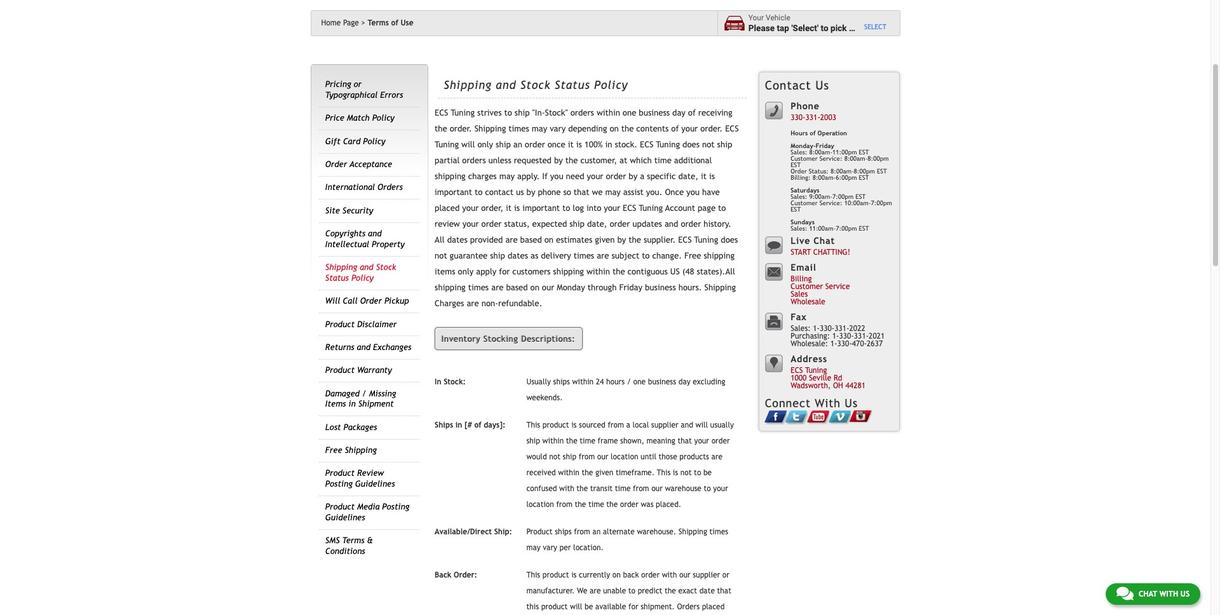 Task type: locate. For each thing, give the bounding box(es) containing it.
ships inside product ships from an alternate warehouse. shipping times may vary per location.
[[555, 528, 572, 537]]

1 horizontal spatial shipping and stock status policy
[[444, 78, 628, 91]]

2 vertical spatial it
[[506, 204, 512, 213]]

unable
[[603, 587, 626, 596]]

2 vertical spatial us
[[1181, 590, 1190, 599]]

price match policy
[[325, 113, 395, 123]]

be inside 'this product is currently on back order with our supplier or manufacturer. we are unable to predict the exact date that this product will be available for shipment. orders plac'
[[585, 603, 593, 612]]

1 horizontal spatial order.
[[701, 124, 723, 134]]

order right call in the left top of the page
[[360, 296, 382, 306]]

placed
[[435, 204, 460, 213]]

2 vertical spatial will
[[570, 603, 583, 612]]

in
[[606, 140, 613, 149], [349, 399, 356, 409], [456, 421, 463, 430]]

0 vertical spatial /
[[627, 378, 631, 387]]

0 vertical spatial day
[[673, 108, 686, 118]]

product warranty link
[[325, 366, 392, 375]]

0 horizontal spatial stock
[[376, 263, 396, 272]]

this down the weekends. at the bottom of the page
[[527, 421, 541, 430]]

331- inside phone 330-331-2003
[[806, 113, 821, 122]]

sales: down hours
[[791, 149, 808, 156]]

0 vertical spatial orders
[[571, 108, 594, 118]]

8:00am-
[[810, 149, 833, 156], [845, 155, 868, 162], [831, 168, 854, 175], [813, 174, 836, 181]]

stock"
[[545, 108, 568, 118]]

tuning left 'strives'
[[451, 108, 475, 118]]

an inside product ships from an alternate warehouse. shipping times may vary per location.
[[593, 528, 601, 537]]

1 vertical spatial does
[[721, 235, 738, 245]]

contact
[[485, 188, 514, 197]]

from inside product ships from an alternate warehouse. shipping times may vary per location.
[[574, 528, 591, 537]]

1 vertical spatial /
[[362, 389, 367, 399]]

customers
[[513, 267, 551, 277]]

0 horizontal spatial it
[[506, 204, 512, 213]]

product inside this product is sourced from a local supplier and will usually ship within the time frame shown, meaning that your order would not ship from our location until those products are received within the given timeframe. this is not to be confused with the transit time from our warehouse to your location from the time the order was placed.
[[543, 421, 569, 430]]

3 customer from the top
[[791, 283, 824, 291]]

to right warehouse in the right bottom of the page
[[704, 485, 711, 494]]

given up subject
[[595, 235, 615, 245]]

it right order,
[[506, 204, 512, 213]]

1 horizontal spatial /
[[627, 378, 631, 387]]

posting inside product media posting guidelines
[[382, 503, 410, 512]]

1 vertical spatial given
[[596, 469, 614, 478]]

0 horizontal spatial be
[[585, 603, 593, 612]]

which
[[630, 156, 652, 165]]

1 vertical spatial you
[[687, 188, 700, 197]]

0 horizontal spatial in
[[349, 399, 356, 409]]

product for product review posting guidelines
[[325, 469, 355, 478]]

product for within
[[543, 421, 569, 430]]

posting down free shipping link
[[325, 479, 353, 489]]

tuning down contents
[[656, 140, 680, 149]]

are right products
[[712, 453, 723, 462]]

est
[[859, 149, 870, 156], [791, 161, 801, 168], [877, 168, 888, 175], [859, 174, 870, 181], [856, 193, 866, 200], [791, 206, 801, 213], [859, 225, 870, 232]]

chat down "11:00am-"
[[814, 235, 835, 246]]

1 vertical spatial orders
[[462, 156, 486, 165]]

2 horizontal spatial order
[[791, 168, 807, 175]]

stock.
[[615, 140, 638, 149]]

this inside 'this product is currently on back order with our supplier or manufacturer. we are unable to predict the exact date that this product will be available for shipment. orders plac'
[[527, 571, 541, 580]]

this for sourced
[[527, 421, 541, 430]]

that right so
[[574, 188, 590, 197]]

1 vertical spatial friday
[[620, 283, 643, 293]]

connect with us
[[765, 397, 858, 410]]

0 vertical spatial does
[[683, 140, 700, 149]]

9:00am-
[[810, 193, 833, 200]]

guidelines for review
[[355, 479, 395, 489]]

friday inside the hours of operation monday-friday sales: 8:00am-11:00pm est customer service: 8:00am-8:00pm est order status: 8:00am-8:00pm est billing: 8:00am-6:00pm est saturdays sales: 9:00am-7:00pm est customer service: 10:00am-7:00pm est sundays sales: 11:00am-7:00pm est
[[816, 142, 835, 149]]

stock:
[[444, 378, 466, 387]]

product inside product media posting guidelines
[[325, 503, 355, 512]]

product inside product ships from an alternate warehouse. shipping times may vary per location.
[[527, 528, 553, 537]]

0 horizontal spatial will
[[462, 140, 475, 149]]

guidelines down review
[[355, 479, 395, 489]]

0 horizontal spatial us
[[816, 78, 830, 92]]

status up will at top
[[325, 273, 349, 283]]

1-
[[813, 325, 820, 333], [833, 332, 840, 341], [831, 340, 838, 349]]

ship down log on the top left of page
[[570, 219, 585, 229]]

product down returns
[[325, 366, 355, 375]]

usually
[[527, 378, 551, 387]]

wadsworth,
[[791, 382, 831, 391]]

service: left 10:00am- in the right of the page
[[820, 200, 843, 207]]

business down contiguous
[[645, 283, 676, 293]]

refundable.
[[499, 299, 543, 308]]

1 horizontal spatial you
[[687, 188, 700, 197]]

guidelines inside product media posting guidelines
[[325, 513, 365, 523]]

to inside your vehicle please tap 'select' to pick a vehicle
[[821, 23, 829, 33]]

2022
[[850, 325, 866, 333]]

until
[[641, 453, 657, 462]]

330- down 2022
[[838, 340, 853, 349]]

us up phone
[[816, 78, 830, 92]]

orders down the acceptance
[[378, 183, 403, 192]]

status:
[[809, 168, 829, 175]]

product down manufacturer.
[[542, 603, 568, 612]]

from up location.
[[574, 528, 591, 537]]

billing link
[[791, 275, 812, 284]]

order. down receiving at the top of page
[[701, 124, 723, 134]]

&
[[367, 536, 373, 546]]

2 vertical spatial this
[[527, 571, 541, 580]]

1 vertical spatial a
[[640, 172, 645, 181]]

on down customers
[[531, 283, 540, 293]]

posting for product review posting guidelines
[[325, 479, 353, 489]]

1 vertical spatial vary
[[543, 544, 558, 553]]

vary inside product ships from an alternate warehouse. shipping times may vary per location.
[[543, 544, 558, 553]]

0 vertical spatial vary
[[550, 124, 566, 134]]

it right once at the left of the page
[[568, 140, 574, 149]]

0 vertical spatial friday
[[816, 142, 835, 149]]

0 horizontal spatial with
[[560, 485, 575, 494]]

0 vertical spatial with
[[560, 485, 575, 494]]

date
[[700, 587, 715, 596]]

this up manufacturer.
[[527, 571, 541, 580]]

our inside ecs tuning strives to ship "in-stock" orders within one business day of receiving the order. shipping times may vary depending on the contents of your order. ecs tuning will only ship an order once it is 100% in stock. ecs tuning does not ship partial orders unless requested by the customer, at which time additional shipping charges may apply. if you need your order by a specific date, it is important to contact us by phone so that we may assist you. once you have placed your order, it is important to log into your ecs tuning account page to review your order status, expected ship date, order updates and order history. all dates provided are based on estimates given by the supplier. ecs tuning does not guarantee ship dates as delivery times are subject to change. free shipping items only apply for customers shipping within the contiguous us (48 states).all shipping times are based on our monday through friday business hours. shipping charges are non-refundable.
[[542, 283, 555, 293]]

and inside this product is sourced from a local supplier and will usually ship within the time frame shown, meaning that your order would not ship from our location until those products are received within the given timeframe. this is not to be confused with the transit time from our warehouse to your location from the time the order was placed.
[[681, 421, 694, 430]]

given inside this product is sourced from a local supplier and will usually ship within the time frame shown, meaning that your order would not ship from our location until those products are received within the given timeframe. this is not to be confused with the transit time from our warehouse to your location from the time the order was placed.
[[596, 469, 614, 478]]

one inside usually ships within 24 hours / one business day excluding weekends.
[[634, 378, 646, 387]]

date, down additional
[[679, 172, 699, 181]]

ships
[[554, 378, 570, 387], [555, 528, 572, 537]]

the inside 'this product is currently on back order with our supplier or manufacturer. we are unable to predict the exact date that this product will be available for shipment. orders plac'
[[665, 587, 676, 596]]

1 horizontal spatial or
[[723, 571, 730, 580]]

does
[[683, 140, 700, 149], [721, 235, 738, 245]]

only down guarantee
[[458, 267, 474, 277]]

tuning up partial
[[435, 140, 459, 149]]

2 sales: from the top
[[791, 193, 808, 200]]

location
[[611, 453, 639, 462], [527, 501, 554, 509]]

supplier up meaning
[[652, 421, 679, 430]]

may down "in-
[[532, 124, 548, 134]]

product up returns
[[325, 320, 355, 329]]

the up location.
[[575, 501, 587, 509]]

sales: inside the "fax sales: 1-330-331-2022 purchasing: 1-330-331-2021 wholesale: 1-330-470-2637"
[[791, 325, 811, 333]]

a right pick
[[849, 23, 854, 33]]

0 vertical spatial important
[[435, 188, 472, 197]]

1 vertical spatial customer
[[791, 200, 818, 207]]

with inside this product is sourced from a local supplier and will usually ship within the time frame shown, meaning that your order would not ship from our location until those products are received within the given timeframe. this is not to be confused with the transit time from our warehouse to your location from the time the order was placed.
[[560, 485, 575, 494]]

0 vertical spatial or
[[354, 80, 362, 89]]

1 order. from the left
[[450, 124, 472, 134]]

shipping and stock status policy up "in-
[[444, 78, 628, 91]]

2 vertical spatial product
[[542, 603, 568, 612]]

ship left "in-
[[515, 108, 530, 118]]

0 vertical spatial chat
[[814, 235, 835, 246]]

from
[[608, 421, 624, 430], [579, 453, 595, 462], [633, 485, 650, 494], [557, 501, 573, 509], [574, 528, 591, 537]]

ecs down assist
[[623, 204, 637, 213]]

this
[[527, 421, 541, 430], [657, 469, 671, 478], [527, 571, 541, 580]]

0 horizontal spatial or
[[354, 80, 362, 89]]

0 horizontal spatial /
[[362, 389, 367, 399]]

phone
[[791, 100, 820, 111]]

times up the date
[[710, 528, 729, 537]]

to inside 'this product is currently on back order with our supplier or manufacturer. we are unable to predict the exact date that this product will be available for shipment. orders plac'
[[629, 587, 636, 596]]

that inside 'this product is currently on back order with our supplier or manufacturer. we are unable to predict the exact date that this product will be available for shipment. orders plac'
[[718, 587, 732, 596]]

only up unless
[[478, 140, 493, 149]]

contiguous
[[628, 267, 668, 277]]

acceptance
[[350, 160, 392, 169]]

2 horizontal spatial that
[[718, 587, 732, 596]]

select link
[[865, 23, 887, 31]]

ecs tuning strives to ship "in-stock" orders within one business day of receiving the order. shipping times may vary depending on the contents of your order. ecs tuning will only ship an order once it is 100% in stock. ecs tuning does not ship partial orders unless requested by the customer, at which time additional shipping charges may apply. if you need your order by a specific date, it is important to contact us by phone so that we may assist you. once you have placed your order, it is important to log into your ecs tuning account page to review your order status, expected ship date, order updates and order history. all dates provided are based on estimates given by the supplier. ecs tuning does not guarantee ship dates as delivery times are subject to change. free shipping items only apply for customers shipping within the contiguous us (48 states).all shipping times are based on our monday through friday business hours. shipping charges are non-refundable.
[[435, 108, 739, 308]]

1 horizontal spatial does
[[721, 235, 738, 245]]

1 horizontal spatial location
[[611, 453, 639, 462]]

history.
[[704, 219, 732, 229]]

and up 'strives'
[[496, 78, 517, 91]]

service
[[826, 283, 850, 291]]

1 vertical spatial product
[[543, 571, 569, 580]]

transit
[[591, 485, 613, 494]]

2 horizontal spatial a
[[849, 23, 854, 33]]

product down the free shipping
[[325, 469, 355, 478]]

that inside this product is sourced from a local supplier and will usually ship within the time frame shown, meaning that your order would not ship from our location until those products are received within the given timeframe. this is not to be confused with the transit time from our warehouse to your location from the time the order was placed.
[[678, 437, 692, 446]]

0 horizontal spatial that
[[574, 188, 590, 197]]

1 horizontal spatial a
[[640, 172, 645, 181]]

product disclaimer
[[325, 320, 397, 329]]

customer inside email billing customer service sales wholesale
[[791, 283, 824, 291]]

business inside usually ships within 24 hours / one business day excluding weekends.
[[648, 378, 677, 387]]

1 horizontal spatial 331-
[[835, 325, 850, 333]]

0 vertical spatial product
[[543, 421, 569, 430]]

1- left 2022
[[833, 332, 840, 341]]

0 vertical spatial given
[[595, 235, 615, 245]]

is up status, on the top of the page
[[514, 204, 520, 213]]

8:00pm down 11:00pm
[[854, 168, 875, 175]]

1 vertical spatial this
[[657, 469, 671, 478]]

terms inside sms terms & conditions
[[342, 536, 365, 546]]

product review posting guidelines link
[[325, 469, 395, 489]]

pricing or typographical errors link
[[325, 80, 403, 100]]

for inside 'this product is currently on back order with our supplier or manufacturer. we are unable to predict the exact date that this product will be available for shipment. orders plac'
[[629, 603, 639, 612]]

0 horizontal spatial a
[[627, 421, 631, 430]]

/ inside usually ships within 24 hours / one business day excluding weekends.
[[627, 378, 631, 387]]

0 vertical spatial dates
[[447, 235, 468, 245]]

0 vertical spatial will
[[462, 140, 475, 149]]

site security link
[[325, 206, 373, 215]]

lost
[[325, 423, 341, 432]]

1 vertical spatial one
[[634, 378, 646, 387]]

on down expected
[[545, 235, 554, 245]]

0 horizontal spatial supplier
[[652, 421, 679, 430]]

within inside usually ships within 24 hours / one business day excluding weekends.
[[573, 378, 594, 387]]

0 vertical spatial an
[[514, 140, 523, 149]]

specific
[[647, 172, 676, 181]]

shipping and stock status policy link
[[325, 263, 396, 283]]

0 horizontal spatial date,
[[587, 219, 608, 229]]

2 horizontal spatial us
[[1181, 590, 1190, 599]]

and down copyrights and intellectual property
[[360, 263, 374, 272]]

our up 'exact'
[[680, 571, 691, 580]]

product warranty
[[325, 366, 392, 375]]

330-
[[791, 113, 806, 122], [820, 325, 835, 333], [840, 332, 854, 341], [838, 340, 853, 349]]

policy up will call order pickup
[[352, 273, 374, 283]]

1 vertical spatial orders
[[678, 603, 700, 612]]

dates left as
[[508, 251, 528, 261]]

0 horizontal spatial free
[[325, 446, 342, 455]]

with inside 'this product is currently on back order with our supplier or manufacturer. we are unable to predict the exact date that this product will be available for shipment. orders plac'
[[662, 571, 677, 580]]

2637
[[867, 340, 883, 349]]

1 horizontal spatial terms
[[368, 18, 389, 27]]

will down we
[[570, 603, 583, 612]]

1 horizontal spatial orders
[[571, 108, 594, 118]]

order.
[[450, 124, 472, 134], [701, 124, 723, 134]]

warranty
[[357, 366, 392, 375]]

and up the property
[[368, 229, 382, 239]]

date, down into
[[587, 219, 608, 229]]

8:00pm
[[868, 155, 889, 162], [854, 168, 875, 175]]

log
[[573, 204, 584, 213]]

one
[[623, 108, 637, 118], [634, 378, 646, 387]]

service: up status:
[[820, 155, 843, 162]]

within left 24
[[573, 378, 594, 387]]

0 vertical spatial customer
[[791, 155, 818, 162]]

shipment
[[358, 399, 394, 409]]

free down lost
[[325, 446, 342, 455]]

0 horizontal spatial terms
[[342, 536, 365, 546]]

vary inside ecs tuning strives to ship "in-stock" orders within one business day of receiving the order. shipping times may vary depending on the contents of your order. ecs tuning will only ship an order once it is 100% in stock. ecs tuning does not ship partial orders unless requested by the customer, at which time additional shipping charges may apply. if you need your order by a specific date, it is important to contact us by phone so that we may assist you. once you have placed your order, it is important to log into your ecs tuning account page to review your order status, expected ship date, order updates and order history. all dates provided are based on estimates given by the supplier. ecs tuning does not guarantee ship dates as delivery times are subject to change. free shipping items only apply for customers shipping within the contiguous us (48 states).all shipping times are based on our monday through friday business hours. shipping charges are non-refundable.
[[550, 124, 566, 134]]

2 given from the top
[[596, 469, 614, 478]]

us right comments image
[[1181, 590, 1190, 599]]

2 horizontal spatial in
[[606, 140, 613, 149]]

one right hours
[[634, 378, 646, 387]]

times inside product ships from an alternate warehouse. shipping times may vary per location.
[[710, 528, 729, 537]]

1 vertical spatial be
[[585, 603, 593, 612]]

day left excluding
[[679, 378, 691, 387]]

we
[[577, 587, 588, 596]]

security
[[343, 206, 373, 215]]

0 horizontal spatial you
[[551, 172, 564, 181]]

in down the damaged
[[349, 399, 356, 409]]

0 horizontal spatial 331-
[[806, 113, 821, 122]]

or
[[354, 80, 362, 89], [723, 571, 730, 580]]

7:00pm down 10:00am- in the right of the page
[[836, 225, 858, 232]]

monday-
[[791, 142, 816, 149]]

dates right 'all'
[[447, 235, 468, 245]]

times down estimates
[[574, 251, 595, 261]]

free shipping link
[[325, 446, 377, 455]]

guidelines inside product review posting guidelines
[[355, 479, 395, 489]]

0 horizontal spatial order.
[[450, 124, 472, 134]]

damaged / missing items in shipment link
[[325, 389, 396, 409]]

0 vertical spatial based
[[521, 235, 542, 245]]

are inside this product is sourced from a local supplier and will usually ship within the time frame shown, meaning that your order would not ship from our location until those products are received within the given timeframe. this is not to be confused with the transit time from our warehouse to your location from the time the order was placed.
[[712, 453, 723, 462]]

1 vertical spatial guidelines
[[325, 513, 365, 523]]

ships inside usually ships within 24 hours / one business day excluding weekends.
[[554, 378, 570, 387]]

to down charges
[[475, 188, 483, 197]]

shipping down the intellectual
[[325, 263, 357, 272]]

330- up wholesale:
[[820, 325, 835, 333]]

/ up shipment
[[362, 389, 367, 399]]

policy inside "shipping and stock status policy"
[[352, 273, 374, 283]]

terms up conditions
[[342, 536, 365, 546]]

will inside ecs tuning strives to ship "in-stock" orders within one business day of receiving the order. shipping times may vary depending on the contents of your order. ecs tuning will only ship an order once it is 100% in stock. ecs tuning does not ship partial orders unless requested by the customer, at which time additional shipping charges may apply. if you need your order by a specific date, it is important to contact us by phone so that we may assist you. once you have placed your order, it is important to log into your ecs tuning account page to review your order status, expected ship date, order updates and order history. all dates provided are based on estimates given by the supplier. ecs tuning does not guarantee ship dates as delivery times are subject to change. free shipping items only apply for customers shipping within the contiguous us (48 states).all shipping times are based on our monday through friday business hours. shipping charges are non-refundable.
[[462, 140, 475, 149]]

that right the date
[[718, 587, 732, 596]]

order left updates
[[610, 219, 630, 229]]

this product is currently on back order with our supplier or manufacturer. we are unable to predict the exact date that this product will be available for shipment. orders plac
[[527, 571, 741, 616]]

local
[[633, 421, 649, 430]]

time inside ecs tuning strives to ship "in-stock" orders within one business day of receiving the order. shipping times may vary depending on the contents of your order. ecs tuning will only ship an order once it is 100% in stock. ecs tuning does not ship partial orders unless requested by the customer, at which time additional shipping charges may apply. if you need your order by a specific date, it is important to contact us by phone so that we may assist you. once you have placed your order, it is important to log into your ecs tuning account page to review your order status, expected ship date, order updates and order history. all dates provided are based on estimates given by the supplier. ecs tuning does not guarantee ship dates as delivery times are subject to change. free shipping items only apply for customers shipping within the contiguous us (48 states).all shipping times are based on our monday through friday business hours. shipping charges are non-refundable.
[[655, 156, 672, 165]]

given up transit
[[596, 469, 614, 478]]

status up stock"
[[555, 78, 590, 91]]

product left media
[[325, 503, 355, 512]]

missing
[[369, 389, 396, 399]]

1 vertical spatial that
[[678, 437, 692, 446]]

site security
[[325, 206, 373, 215]]

0 vertical spatial status
[[555, 78, 590, 91]]

one inside ecs tuning strives to ship "in-stock" orders within one business day of receiving the order. shipping times may vary depending on the contents of your order. ecs tuning will only ship an order once it is 100% in stock. ecs tuning does not ship partial orders unless requested by the customer, at which time additional shipping charges may apply. if you need your order by a specific date, it is important to contact us by phone so that we may assist you. once you have placed your order, it is important to log into your ecs tuning account page to review your order status, expected ship date, order updates and order history. all dates provided are based on estimates given by the supplier. ecs tuning does not guarantee ship dates as delivery times are subject to change. free shipping items only apply for customers shipping within the contiguous us (48 states).all shipping times are based on our monday through friday business hours. shipping charges are non-refundable.
[[623, 108, 637, 118]]

per
[[560, 544, 571, 553]]

of left use
[[391, 18, 399, 27]]

available/direct ship:
[[435, 528, 512, 537]]

7:00pm down 6:00pm
[[833, 193, 854, 200]]

1 given from the top
[[595, 235, 615, 245]]

sundays
[[791, 219, 815, 226]]

0 horizontal spatial status
[[325, 273, 349, 283]]

1 vertical spatial chat
[[1139, 590, 1158, 599]]

product
[[325, 320, 355, 329], [325, 366, 355, 375], [325, 469, 355, 478], [325, 503, 355, 512], [527, 528, 553, 537]]

currently
[[579, 571, 611, 580]]

shipping inside "shipping and stock status policy"
[[325, 263, 357, 272]]

gift card policy link
[[325, 136, 386, 146]]

[#
[[465, 421, 472, 430]]

1 sales: from the top
[[791, 149, 808, 156]]

the left 'exact'
[[665, 587, 676, 596]]

charges
[[435, 299, 464, 308]]

order down account
[[681, 219, 702, 229]]

us for connect
[[845, 397, 858, 410]]

product inside product review posting guidelines
[[325, 469, 355, 478]]

status inside "shipping and stock status policy"
[[325, 273, 349, 283]]

in inside ecs tuning strives to ship "in-stock" orders within one business day of receiving the order. shipping times may vary depending on the contents of your order. ecs tuning will only ship an order once it is 100% in stock. ecs tuning does not ship partial orders unless requested by the customer, at which time additional shipping charges may apply. if you need your order by a specific date, it is important to contact us by phone so that we may assist you. once you have placed your order, it is important to log into your ecs tuning account page to review your order status, expected ship date, order updates and order history. all dates provided are based on estimates given by the supplier. ecs tuning does not guarantee ship dates as delivery times are subject to change. free shipping items only apply for customers shipping within the contiguous us (48 states).all shipping times are based on our monday through friday business hours. shipping charges are non-refundable.
[[606, 140, 613, 149]]

damaged / missing items in shipment
[[325, 389, 396, 409]]

0 vertical spatial business
[[639, 108, 670, 118]]

is inside 'this product is currently on back order with our supplier or manufacturer. we are unable to predict the exact date that this product will be available for shipment. orders plac'
[[572, 571, 577, 580]]

posting for product media posting guidelines
[[382, 503, 410, 512]]

pricing
[[325, 80, 351, 89]]

1 vertical spatial ships
[[555, 528, 572, 537]]

are right we
[[590, 587, 601, 596]]

the
[[435, 124, 447, 134], [622, 124, 634, 134], [566, 156, 578, 165], [629, 235, 642, 245], [613, 267, 625, 277], [566, 437, 578, 446], [582, 469, 593, 478], [577, 485, 588, 494], [575, 501, 587, 509], [607, 501, 618, 509], [665, 587, 676, 596]]

be inside this product is sourced from a local supplier and will usually ship within the time frame shown, meaning that your order would not ship from our location until those products are received within the given timeframe. this is not to be confused with the transit time from our warehouse to your location from the time the order was placed.
[[704, 469, 712, 478]]

tuning inside address ecs tuning 1000 seville rd wadsworth, oh 44281
[[806, 366, 828, 375]]

4 sales: from the top
[[791, 325, 811, 333]]

1 vertical spatial stock
[[376, 263, 396, 272]]

once
[[548, 140, 566, 149]]

and inside "shipping and stock status policy"
[[360, 263, 374, 272]]

order. up partial
[[450, 124, 472, 134]]

1 horizontal spatial free
[[685, 251, 702, 261]]

home
[[321, 18, 341, 27]]

back
[[623, 571, 639, 580]]

1 horizontal spatial supplier
[[693, 571, 721, 580]]

1 vertical spatial will
[[696, 421, 708, 430]]

posting inside product review posting guidelines
[[325, 479, 353, 489]]

7:00pm
[[833, 193, 854, 200], [871, 200, 893, 207], [836, 225, 858, 232]]

1 horizontal spatial with
[[662, 571, 677, 580]]

in right 100%
[[606, 140, 613, 149]]

are down status, on the top of the page
[[506, 235, 518, 245]]

1 vertical spatial in
[[349, 399, 356, 409]]

0 vertical spatial one
[[623, 108, 637, 118]]

are inside 'this product is currently on back order with our supplier or manufacturer. we are unable to predict the exact date that this product will be available for shipment. orders plac'
[[590, 587, 601, 596]]

supplier inside this product is sourced from a local supplier and will usually ship within the time frame shown, meaning that your order would not ship from our location until those products are received within the given timeframe. this is not to be confused with the transit time from our warehouse to your location from the time the order was placed.
[[652, 421, 679, 430]]

8:00am- up 6:00pm
[[845, 155, 868, 162]]

or inside 'this product is currently on back order with our supplier or manufacturer. we are unable to predict the exact date that this product will be available for shipment. orders plac'
[[723, 571, 730, 580]]

1 vertical spatial an
[[593, 528, 601, 537]]

chat with us
[[1139, 590, 1190, 599]]

our
[[542, 283, 555, 293], [598, 453, 609, 462], [652, 485, 663, 494], [680, 571, 691, 580]]

0 horizontal spatial an
[[514, 140, 523, 149]]

our left monday
[[542, 283, 555, 293]]

policy right card
[[363, 136, 386, 146]]

order left status:
[[791, 168, 807, 175]]

free shipping
[[325, 446, 377, 455]]



Task type: vqa. For each thing, say whether or not it's contained in the screenshot.
search icon on the right
no



Task type: describe. For each thing, give the bounding box(es) containing it.
depending
[[569, 124, 608, 134]]

may right we
[[606, 188, 621, 197]]

wholesale link
[[791, 298, 826, 307]]

shipping up 'strives'
[[444, 78, 492, 91]]

we
[[592, 188, 603, 197]]

0 horizontal spatial does
[[683, 140, 700, 149]]

vehicle
[[766, 13, 791, 22]]

0 horizontal spatial shipping and stock status policy
[[325, 263, 396, 283]]

1- up wholesale:
[[813, 325, 820, 333]]

order inside the hours of operation monday-friday sales: 8:00am-11:00pm est customer service: 8:00am-8:00pm est order status: 8:00am-8:00pm est billing: 8:00am-6:00pm est saturdays sales: 9:00am-7:00pm est customer service: 10:00am-7:00pm est sundays sales: 11:00am-7:00pm est
[[791, 168, 807, 175]]

3 sales: from the top
[[791, 225, 808, 232]]

start
[[791, 248, 812, 257]]

international orders
[[325, 183, 403, 192]]

stock inside "shipping and stock status policy"
[[376, 263, 396, 272]]

order up requested
[[525, 140, 545, 149]]

address
[[791, 354, 828, 364]]

470-
[[853, 340, 867, 349]]

shipping down partial
[[435, 172, 466, 181]]

meaning
[[647, 437, 676, 446]]

product disclaimer link
[[325, 320, 397, 329]]

chat with us link
[[1106, 584, 1201, 605]]

rd
[[834, 374, 843, 383]]

estimates
[[556, 235, 593, 245]]

product for product disclaimer
[[325, 320, 355, 329]]

us
[[671, 267, 680, 277]]

the up stock.
[[622, 124, 634, 134]]

ships for usually
[[554, 378, 570, 387]]

to right 'strives'
[[505, 108, 512, 118]]

the down transit
[[607, 501, 618, 509]]

8:00am- down 11:00pm
[[831, 168, 854, 175]]

live
[[791, 235, 811, 246]]

a inside ecs tuning strives to ship "in-stock" orders within one business day of receiving the order. shipping times may vary depending on the contents of your order. ecs tuning will only ship an order once it is 100% in stock. ecs tuning does not ship partial orders unless requested by the customer, at which time additional shipping charges may apply. if you need your order by a specific date, it is important to contact us by phone so that we may assist you. once you have placed your order, it is important to log into your ecs tuning account page to review your order status, expected ship date, order updates and order history. all dates provided are based on estimates given by the supplier. ecs tuning does not guarantee ship dates as delivery times are subject to change. free shipping items only apply for customers shipping within the contiguous us (48 states).all shipping times are based on our monday through friday business hours. shipping charges are non-refundable.
[[640, 172, 645, 181]]

within up the would
[[543, 437, 564, 446]]

tuning down the you.
[[639, 204, 663, 213]]

2 customer from the top
[[791, 200, 818, 207]]

1 horizontal spatial date,
[[679, 172, 699, 181]]

0 horizontal spatial important
[[435, 188, 472, 197]]

product review posting guidelines
[[325, 469, 395, 489]]

or inside pricing or typographical errors
[[354, 80, 362, 89]]

given inside ecs tuning strives to ship "in-stock" orders within one business day of receiving the order. shipping times may vary depending on the contents of your order. ecs tuning will only ship an order once it is 100% in stock. ecs tuning does not ship partial orders unless requested by the customer, at which time additional shipping charges may apply. if you need your order by a specific date, it is important to contact us by phone so that we may assist you. once you have placed your order, it is important to log into your ecs tuning account page to review your order status, expected ship date, order updates and order history. all dates provided are based on estimates given by the supplier. ecs tuning does not guarantee ship dates as delivery times are subject to change. free shipping items only apply for customers shipping within the contiguous us (48 states).all shipping times are based on our monday through friday business hours. shipping charges are non-refundable.
[[595, 235, 615, 245]]

1 vertical spatial business
[[645, 283, 676, 293]]

shipping down packages
[[345, 446, 377, 455]]

1 horizontal spatial status
[[555, 78, 590, 91]]

requested
[[514, 156, 552, 165]]

times up requested
[[509, 124, 530, 134]]

is up 'have'
[[710, 172, 715, 181]]

the left the frame
[[566, 437, 578, 446]]

8:00am- up 9:00am-
[[813, 174, 836, 181]]

0 vertical spatial terms
[[368, 18, 389, 27]]

1 customer from the top
[[791, 155, 818, 162]]

not up warehouse in the right bottom of the page
[[681, 469, 692, 478]]

0 horizontal spatial dates
[[447, 235, 468, 245]]

ship down receiving at the top of page
[[718, 140, 733, 149]]

and down 'product disclaimer'
[[357, 343, 371, 352]]

order inside 'this product is currently on back order with our supplier or manufacturer. we are unable to predict the exact date that this product will be available for shipment. orders plac'
[[642, 571, 660, 580]]

1 service: from the top
[[820, 155, 843, 162]]

1 horizontal spatial important
[[523, 204, 560, 213]]

ecs inside address ecs tuning 1000 seville rd wadsworth, oh 44281
[[791, 366, 803, 375]]

an inside ecs tuning strives to ship "in-stock" orders within one business day of receiving the order. shipping times may vary depending on the contents of your order. ecs tuning will only ship an order once it is 100% in stock. ecs tuning does not ship partial orders unless requested by the customer, at which time additional shipping charges may apply. if you need your order by a specific date, it is important to contact us by phone so that we may assist you. once you have placed your order, it is important to log into your ecs tuning account page to review your order status, expected ship date, order updates and order history. all dates provided are based on estimates given by the supplier. ecs tuning does not guarantee ship dates as delivery times are subject to change. free shipping items only apply for customers shipping within the contiguous us (48 states).all shipping times are based on our monday through friday business hours. shipping charges are non-refundable.
[[514, 140, 523, 149]]

shipping down states).all
[[705, 283, 736, 293]]

hours
[[791, 130, 808, 137]]

guidelines for media
[[325, 513, 365, 523]]

may down unless
[[500, 172, 515, 181]]

to right page
[[719, 204, 726, 213]]

returns and exchanges link
[[325, 343, 412, 352]]

11:00am-
[[810, 225, 836, 232]]

1000
[[791, 374, 807, 383]]

this for currently
[[527, 571, 541, 580]]

1 vertical spatial date,
[[587, 219, 608, 229]]

contact us
[[765, 78, 830, 92]]

and inside ecs tuning strives to ship "in-stock" orders within one business day of receiving the order. shipping times may vary depending on the contents of your order. ecs tuning will only ship an order once it is 100% in stock. ecs tuning does not ship partial orders unless requested by the customer, at which time additional shipping charges may apply. if you need your order by a specific date, it is important to contact us by phone so that we may assist you. once you have placed your order, it is important to log into your ecs tuning account page to review your order status, expected ship date, order updates and order history. all dates provided are based on estimates given by the supplier. ecs tuning does not guarantee ship dates as delivery times are subject to change. free shipping items only apply for customers shipping within the contiguous us (48 states).all shipping times are based on our monday through friday business hours. shipping charges are non-refundable.
[[665, 219, 679, 229]]

of left receiving at the top of page
[[689, 108, 696, 118]]

order,
[[482, 204, 504, 213]]

330- inside phone 330-331-2003
[[791, 113, 806, 122]]

pricing or typographical errors
[[325, 80, 403, 100]]

ecs down contents
[[640, 140, 654, 149]]

warehouse.
[[637, 528, 677, 537]]

product for product ships from an alternate warehouse. shipping times may vary per location.
[[527, 528, 553, 537]]

0 horizontal spatial orders
[[378, 183, 403, 192]]

that inside ecs tuning strives to ship "in-stock" orders within one business day of receiving the order. shipping times may vary depending on the contents of your order. ecs tuning will only ship an order once it is 100% in stock. ecs tuning does not ship partial orders unless requested by the customer, at which time additional shipping charges may apply. if you need your order by a specific date, it is important to contact us by phone so that we may assist you. once you have placed your order, it is important to log into your ecs tuning account page to review your order status, expected ship date, order updates and order history. all dates provided are based on estimates given by the supplier. ecs tuning does not guarantee ship dates as delivery times are subject to change. free shipping items only apply for customers shipping within the contiguous us (48 states).all shipping times are based on our monday through friday business hours. shipping charges are non-refundable.
[[574, 188, 590, 197]]

are left subject
[[597, 251, 609, 261]]

orders inside 'this product is currently on back order with our supplier or manufacturer. we are unable to predict the exact date that this product will be available for shipment. orders plac'
[[678, 603, 700, 612]]

account
[[666, 204, 696, 213]]

shipping up monday
[[553, 267, 584, 277]]

us
[[516, 188, 524, 197]]

for inside ecs tuning strives to ship "in-stock" orders within one business day of receiving the order. shipping times may vary depending on the contents of your order. ecs tuning will only ship an order once it is 100% in stock. ecs tuning does not ship partial orders unless requested by the customer, at which time additional shipping charges may apply. if you need your order by a specific date, it is important to contact us by phone so that we may assist you. once you have placed your order, it is important to log into your ecs tuning account page to review your order status, expected ship date, order updates and order history. all dates provided are based on estimates given by the supplier. ecs tuning does not guarantee ship dates as delivery times are subject to change. free shipping items only apply for customers shipping within the contiguous us (48 states).all shipping times are based on our monday through friday business hours. shipping charges are non-refundable.
[[499, 267, 510, 277]]

exact
[[679, 587, 698, 596]]

charges
[[468, 172, 497, 181]]

is left 'sourced'
[[572, 421, 577, 430]]

1 horizontal spatial it
[[568, 140, 574, 149]]

and inside copyrights and intellectual property
[[368, 229, 382, 239]]

free inside ecs tuning strives to ship "in-stock" orders within one business day of receiving the order. shipping times may vary depending on the contents of your order. ecs tuning will only ship an order once it is 100% in stock. ecs tuning does not ship partial orders unless requested by the customer, at which time additional shipping charges may apply. if you need your order by a specific date, it is important to contact us by phone so that we may assist you. once you have placed your order, it is important to log into your ecs tuning account page to review your order status, expected ship date, order updates and order history. all dates provided are based on estimates given by the supplier. ecs tuning does not guarantee ship dates as delivery times are subject to change. free shipping items only apply for customers shipping within the contiguous us (48 states).all shipping times are based on our monday through friday business hours. shipping charges are non-refundable.
[[685, 251, 702, 261]]

your up we
[[587, 172, 604, 181]]

phone
[[538, 188, 561, 197]]

may inside product ships from an alternate warehouse. shipping times may vary per location.
[[527, 544, 541, 553]]

timeframe.
[[616, 469, 655, 478]]

product for product media posting guidelines
[[325, 503, 355, 512]]

delivery
[[541, 251, 571, 261]]

0 horizontal spatial only
[[458, 267, 474, 277]]

0 vertical spatial you
[[551, 172, 564, 181]]

your right into
[[604, 204, 621, 213]]

will inside 'this product is currently on back order with our supplier or manufacturer. we are unable to predict the exact date that this product will be available for shipment. orders plac'
[[570, 603, 583, 612]]

2 horizontal spatial 331-
[[854, 332, 869, 341]]

0 horizontal spatial order
[[325, 160, 347, 169]]

chat inside live chat start chatting!
[[814, 235, 835, 246]]

ship down provided
[[490, 251, 505, 261]]

by up subject
[[618, 235, 627, 245]]

ecs up partial
[[435, 108, 449, 118]]

ship up unless
[[496, 140, 511, 149]]

assist
[[624, 188, 644, 197]]

shipping up states).all
[[704, 251, 735, 261]]

0 vertical spatial location
[[611, 453, 639, 462]]

order acceptance
[[325, 160, 392, 169]]

0 vertical spatial stock
[[521, 78, 551, 91]]

wholesale
[[791, 298, 826, 307]]

supplier.
[[644, 235, 676, 245]]

ship right the would
[[563, 453, 577, 462]]

on up stock.
[[610, 124, 619, 134]]

price
[[325, 113, 344, 123]]

the down subject
[[613, 267, 625, 277]]

tuning down 'history.'
[[695, 235, 719, 245]]

shipping up charges at left
[[435, 283, 466, 293]]

policy down errors
[[372, 113, 395, 123]]

2 vertical spatial in
[[456, 421, 463, 430]]

not up additional
[[703, 140, 715, 149]]

product for product warranty
[[325, 366, 355, 375]]

connect
[[765, 397, 811, 410]]

monday
[[557, 283, 585, 293]]

was
[[641, 501, 654, 509]]

the up partial
[[435, 124, 447, 134]]

international
[[325, 183, 375, 192]]

to down products
[[694, 469, 702, 478]]

the up need
[[566, 156, 578, 165]]

customer service link
[[791, 283, 850, 291]]

order down usually
[[712, 437, 730, 446]]

within up the depending
[[597, 108, 621, 118]]

our up was
[[652, 485, 663, 494]]

the up subject
[[629, 235, 642, 245]]

2 horizontal spatial it
[[701, 172, 707, 181]]

0 vertical spatial shipping and stock status policy
[[444, 78, 628, 91]]

status,
[[505, 219, 530, 229]]

our down the frame
[[598, 453, 609, 462]]

day inside ecs tuning strives to ship "in-stock" orders within one business day of receiving the order. shipping times may vary depending on the contents of your order. ecs tuning will only ship an order once it is 100% in stock. ecs tuning does not ship partial orders unless requested by the customer, at which time additional shipping charges may apply. if you need your order by a specific date, it is important to contact us by phone so that we may assist you. once you have placed your order, it is important to log into your ecs tuning account page to review your order status, expected ship date, order updates and order history. all dates provided are based on estimates given by the supplier. ecs tuning does not guarantee ship dates as delivery times are subject to change. free shipping items only apply for customers shipping within the contiguous us (48 states).all shipping times are based on our monday through friday business hours. shipping charges are non-refundable.
[[673, 108, 686, 118]]

from down timeframe. on the right of the page
[[633, 485, 650, 494]]

supplier inside 'this product is currently on back order with our supplier or manufacturer. we are unable to predict the exact date that this product will be available for shipment. orders plac'
[[693, 571, 721, 580]]

of inside the hours of operation monday-friday sales: 8:00am-11:00pm est customer service: 8:00am-8:00pm est order status: 8:00am-8:00pm est billing: 8:00am-6:00pm est saturdays sales: 9:00am-7:00pm est customer service: 10:00am-7:00pm est sundays sales: 11:00am-7:00pm est
[[810, 130, 816, 137]]

days]:
[[484, 421, 506, 430]]

order down at
[[606, 172, 627, 181]]

card
[[343, 136, 361, 146]]

day inside usually ships within 24 hours / one business day excluding weekends.
[[679, 378, 691, 387]]

the up transit
[[582, 469, 593, 478]]

weekends.
[[527, 394, 563, 403]]

will inside this product is sourced from a local supplier and will usually ship within the time frame shown, meaning that your order would not ship from our location until those products are received within the given timeframe. this is not to be confused with the transit time from our warehouse to your location from the time the order was placed.
[[696, 421, 708, 430]]

100%
[[585, 140, 603, 149]]

time down transit
[[589, 501, 605, 509]]

your left order,
[[462, 204, 479, 213]]

2 service: from the top
[[820, 200, 843, 207]]

of right [#
[[475, 421, 482, 430]]

unless
[[489, 156, 512, 165]]

1 horizontal spatial dates
[[508, 251, 528, 261]]

as
[[531, 251, 539, 261]]

your up provided
[[463, 219, 479, 229]]

inventory
[[442, 334, 481, 344]]

time down timeframe. on the right of the page
[[615, 485, 631, 494]]

8:00am- up status:
[[810, 149, 833, 156]]

returns
[[325, 343, 355, 352]]

a inside this product is sourced from a local supplier and will usually ship within the time frame shown, meaning that your order would not ship from our location until those products are received within the given timeframe. this is not to be confused with the transit time from our warehouse to your location from the time the order was placed.
[[627, 421, 631, 430]]

have
[[703, 188, 720, 197]]

errors
[[380, 90, 403, 100]]

the left transit
[[577, 485, 588, 494]]

in
[[435, 378, 442, 387]]

2 vertical spatial with
[[1160, 590, 1179, 599]]

is down those
[[673, 469, 679, 478]]

by up assist
[[629, 172, 638, 181]]

review
[[357, 469, 384, 478]]

our inside 'this product is currently on back order with our supplier or manufacturer. we are unable to predict the exact date that this product will be available for shipment. orders plac'
[[680, 571, 691, 580]]

order down order,
[[482, 219, 502, 229]]

in stock:
[[435, 378, 466, 387]]

sales link
[[791, 290, 808, 299]]

by down once at the left of the page
[[554, 156, 563, 165]]

match
[[347, 113, 370, 123]]

friday inside ecs tuning strives to ship "in-stock" orders within one business day of receiving the order. shipping times may vary depending on the contents of your order. ecs tuning will only ship an order once it is 100% in stock. ecs tuning does not ship partial orders unless requested by the customer, at which time additional shipping charges may apply. if you need your order by a specific date, it is important to contact us by phone so that we may assist you. once you have placed your order, it is important to log into your ecs tuning account page to review your order status, expected ship date, order updates and order history. all dates provided are based on estimates given by the supplier. ecs tuning does not guarantee ship dates as delivery times are subject to change. free shipping items only apply for customers shipping within the contiguous us (48 states).all shipping times are based on our monday through friday business hours. shipping charges are non-refundable.
[[620, 283, 643, 293]]

ship up the would
[[527, 437, 540, 446]]

review
[[435, 219, 460, 229]]

shipping inside product ships from an alternate warehouse. shipping times may vary per location.
[[679, 528, 708, 537]]

0 vertical spatial us
[[816, 78, 830, 92]]

on inside 'this product is currently on back order with our supplier or manufacturer. we are unable to predict the exact date that this product will be available for shipment. orders plac'
[[613, 571, 621, 580]]

time down 'sourced'
[[580, 437, 596, 446]]

damaged
[[325, 389, 360, 399]]

a inside your vehicle please tap 'select' to pick a vehicle
[[849, 23, 854, 33]]

your up products
[[695, 437, 710, 446]]

change.
[[653, 251, 682, 261]]

this product is sourced from a local supplier and will usually ship within the time frame shown, meaning that your order would not ship from our location until those products are received within the given timeframe. this is not to be confused with the transit time from our warehouse to your location from the time the order was placed.
[[527, 421, 734, 509]]

oh
[[834, 382, 844, 391]]

your
[[749, 13, 764, 22]]

us for chat
[[1181, 590, 1190, 599]]

will call order pickup
[[325, 296, 409, 306]]

comments image
[[1117, 586, 1134, 602]]

product for we
[[543, 571, 569, 580]]

vehicle
[[856, 23, 884, 33]]

copyrights and intellectual property
[[325, 229, 405, 249]]

home page link
[[321, 18, 366, 27]]

fax sales: 1-330-331-2022 purchasing: 1-330-331-2021 wholesale: 1-330-470-2637
[[791, 312, 885, 349]]

seville
[[809, 374, 832, 383]]

1 vertical spatial free
[[325, 446, 342, 455]]

shipping down 'strives'
[[475, 124, 506, 134]]

copyrights and intellectual property link
[[325, 229, 405, 249]]

use
[[401, 18, 414, 27]]

from down 'sourced'
[[579, 453, 595, 462]]

1 vertical spatial based
[[506, 283, 528, 293]]

typographical
[[325, 90, 378, 100]]

/ inside damaged / missing items in shipment
[[362, 389, 367, 399]]

1 vertical spatial 8:00pm
[[854, 168, 875, 175]]

1 vertical spatial location
[[527, 501, 554, 509]]

ecs down receiving at the top of page
[[726, 124, 739, 134]]

your up additional
[[682, 124, 698, 134]]

hours
[[607, 378, 625, 387]]

from down confused
[[557, 501, 573, 509]]

need
[[566, 172, 585, 181]]

within up through
[[587, 267, 610, 277]]

price match policy link
[[325, 113, 395, 123]]

0 vertical spatial 8:00pm
[[868, 155, 889, 162]]

your right warehouse in the right bottom of the page
[[714, 485, 729, 494]]

in inside damaged / missing items in shipment
[[349, 399, 356, 409]]

are left non-
[[467, 299, 479, 308]]

frame
[[598, 437, 618, 446]]

is left 100%
[[577, 140, 582, 149]]

to left log on the top left of page
[[563, 204, 571, 213]]

within right received
[[558, 469, 580, 478]]

1 horizontal spatial chat
[[1139, 590, 1158, 599]]

into
[[587, 204, 602, 213]]

of right contents
[[672, 124, 679, 134]]

0 vertical spatial only
[[478, 140, 493, 149]]

billing
[[791, 275, 812, 284]]

you.
[[647, 188, 663, 197]]

330- left 2637
[[840, 332, 854, 341]]

times down the "apply"
[[468, 283, 489, 293]]

2 order. from the left
[[701, 124, 723, 134]]

email billing customer service sales wholesale
[[791, 262, 850, 307]]

product media posting guidelines link
[[325, 503, 410, 523]]

1 horizontal spatial order
[[360, 296, 382, 306]]

ships for product
[[555, 528, 572, 537]]

back
[[435, 571, 452, 580]]



